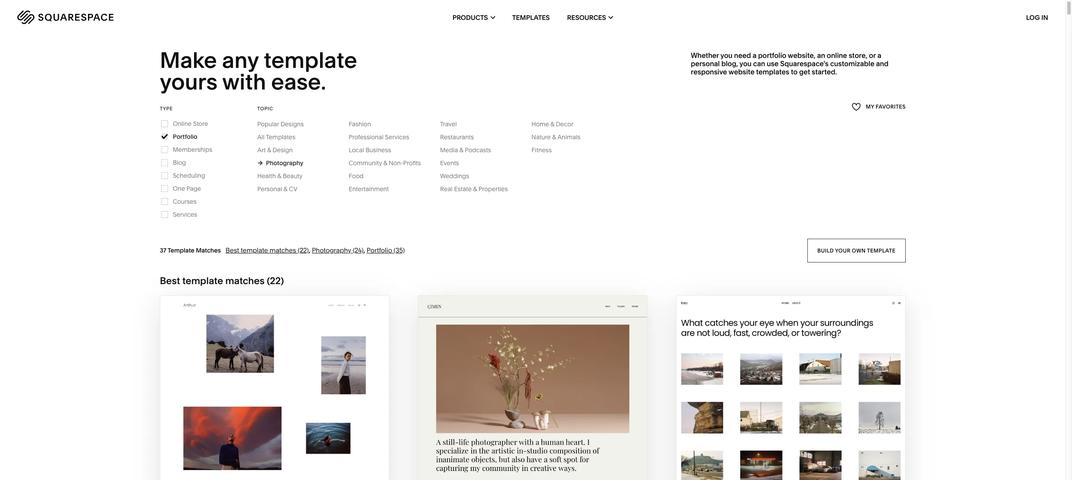 Task type: locate. For each thing, give the bounding box(es) containing it.
& right home
[[551, 120, 555, 128]]

decor
[[556, 120, 574, 128]]

çimen element
[[419, 296, 647, 481]]

template
[[264, 47, 357, 74], [241, 246, 268, 255], [867, 248, 896, 254], [182, 275, 223, 287]]

1 horizontal spatial preview
[[499, 449, 537, 459]]

matches
[[270, 246, 296, 255], [225, 275, 265, 287]]

0 vertical spatial arthur
[[279, 432, 314, 442]]

1 vertical spatial arthur
[[277, 449, 312, 459]]

0 horizontal spatial templates
[[266, 133, 296, 141]]

photography (24) link
[[312, 246, 364, 255]]

çimen image
[[419, 296, 647, 481]]

0 horizontal spatial start
[[227, 432, 253, 442]]

, left photography (24) link
[[309, 246, 311, 255]]

37
[[160, 247, 166, 255]]

çimen
[[540, 432, 569, 442], [539, 449, 567, 459]]

keo element
[[677, 296, 906, 481]]

0 vertical spatial best
[[226, 246, 239, 255]]

entertainment
[[349, 185, 389, 193]]

services down courses at left top
[[173, 211, 197, 219]]

1 horizontal spatial ,
[[364, 246, 365, 255]]

1 horizontal spatial start
[[488, 432, 514, 442]]

best for best template matches (22) , photography (24) , portfolio (35)
[[226, 246, 239, 255]]

entertainment link
[[349, 185, 398, 193]]

start with arthur
[[227, 432, 314, 442]]

media
[[440, 146, 458, 154]]

scheduling
[[173, 172, 205, 180]]

1 vertical spatial services
[[173, 211, 197, 219]]

0 vertical spatial matches
[[270, 246, 296, 255]]

1 vertical spatial photography
[[312, 246, 351, 255]]

photography up health & beauty link at the left of page
[[266, 159, 303, 167]]

2 start from the left
[[488, 432, 514, 442]]

with up topic
[[222, 69, 266, 95]]

products button
[[453, 0, 495, 35]]

design
[[273, 146, 293, 154]]

keo image
[[677, 296, 906, 481]]

1 horizontal spatial templates
[[512, 13, 550, 21]]

or
[[869, 51, 876, 60]]

arthur element
[[160, 296, 389, 481]]

& for decor
[[551, 120, 555, 128]]

0 horizontal spatial matches
[[225, 275, 265, 287]]

make
[[160, 47, 217, 74]]

arthur down 'start with arthur'
[[277, 449, 312, 459]]

0 horizontal spatial best
[[160, 275, 180, 287]]

all
[[257, 133, 265, 141]]

a right the 'need'
[[753, 51, 757, 60]]

arthur inside button
[[279, 432, 314, 442]]

matches for (22)
[[270, 246, 296, 255]]

home & decor link
[[532, 120, 582, 128]]

courses
[[173, 198, 197, 206]]

type
[[160, 106, 173, 112]]

2 horizontal spatial preview
[[762, 449, 800, 459]]

portfolio left (35)
[[367, 246, 392, 255]]

best down '37'
[[160, 275, 180, 287]]

& right "media" on the top left of page
[[460, 146, 464, 154]]

& for cv
[[284, 185, 288, 193]]

1 horizontal spatial portfolio
[[367, 246, 392, 255]]

1 horizontal spatial a
[[878, 51, 882, 60]]

1 horizontal spatial matches
[[270, 246, 296, 255]]

best
[[226, 246, 239, 255], [160, 275, 180, 287]]

2 , from the left
[[364, 246, 365, 255]]

one
[[173, 185, 185, 193]]

with up preview arthur
[[255, 432, 277, 442]]

best template matches (22) , photography (24) , portfolio (35)
[[226, 246, 405, 255]]

weddings link
[[440, 172, 478, 180]]

start with çimen button
[[488, 425, 578, 449]]

log             in link
[[1026, 13, 1049, 21]]

preview keo link
[[762, 442, 820, 466]]

0 horizontal spatial portfolio
[[173, 133, 197, 141]]

business
[[366, 146, 391, 154]]

you left can
[[740, 59, 752, 68]]

& left non-
[[384, 159, 387, 167]]

0 vertical spatial portfolio
[[173, 133, 197, 141]]

0 vertical spatial services
[[385, 133, 409, 141]]

& for podcasts
[[460, 146, 464, 154]]

photography left (24) at the left bottom of page
[[312, 246, 351, 255]]

1 vertical spatial çimen
[[539, 449, 567, 459]]

start
[[227, 432, 253, 442], [488, 432, 514, 442], [752, 432, 778, 442]]

preview down start with keo
[[762, 449, 800, 459]]

real estate & properties link
[[440, 185, 517, 193]]

çimen up preview çimen
[[540, 432, 569, 442]]

preview for preview keo
[[762, 449, 800, 459]]

media & podcasts link
[[440, 146, 500, 154]]

arthur up preview arthur
[[279, 432, 314, 442]]

restaurants
[[440, 133, 474, 141]]

restaurants link
[[440, 133, 483, 141]]

non-
[[389, 159, 403, 167]]

templates link
[[512, 0, 550, 35]]

3 preview from the left
[[762, 449, 800, 459]]

keo up preview keo
[[804, 432, 822, 442]]

best template matches (22) link
[[226, 246, 309, 255]]

1 a from the left
[[753, 51, 757, 60]]

0 horizontal spatial services
[[173, 211, 197, 219]]

, left portfolio (35) link
[[364, 246, 365, 255]]

a right or
[[878, 51, 882, 60]]

0 vertical spatial çimen
[[540, 432, 569, 442]]

çimen inside 'start with çimen' button
[[540, 432, 569, 442]]

2 a from the left
[[878, 51, 882, 60]]

all templates link
[[257, 133, 304, 141]]

any
[[222, 47, 259, 74]]

çimen inside preview çimen link
[[539, 449, 567, 459]]

you left the 'need'
[[721, 51, 733, 60]]

1 horizontal spatial best
[[226, 246, 239, 255]]

1 start from the left
[[227, 432, 253, 442]]

start up preview keo
[[752, 432, 778, 442]]

with up preview çimen
[[516, 432, 538, 442]]

in
[[1042, 13, 1049, 21]]

1 vertical spatial matches
[[225, 275, 265, 287]]

1 preview from the left
[[237, 449, 275, 459]]

media & podcasts
[[440, 146, 491, 154]]

0 vertical spatial keo
[[804, 432, 822, 442]]

my favorites
[[866, 104, 906, 110]]

çimen down start with çimen
[[539, 449, 567, 459]]

matches left (22)
[[270, 246, 296, 255]]

0 horizontal spatial a
[[753, 51, 757, 60]]

& right estate
[[473, 185, 477, 193]]

with up preview keo
[[780, 432, 802, 442]]

preview down start with çimen
[[499, 449, 537, 459]]

best right matches
[[226, 246, 239, 255]]

1 vertical spatial portfolio
[[367, 246, 392, 255]]

arthur
[[279, 432, 314, 442], [277, 449, 312, 459]]

keo down start with keo
[[802, 449, 820, 459]]

website,
[[788, 51, 816, 60]]

fitness link
[[532, 146, 561, 154]]

page
[[187, 185, 201, 193]]

arthur image
[[160, 296, 389, 481]]

log             in
[[1026, 13, 1049, 21]]

& right health
[[277, 172, 281, 180]]

podcasts
[[465, 146, 491, 154]]

local business link
[[349, 146, 400, 154]]

preview keo
[[762, 449, 820, 459]]

portfolio (35) link
[[367, 246, 405, 255]]

events
[[440, 159, 459, 167]]

one page
[[173, 185, 201, 193]]

fashion
[[349, 120, 371, 128]]

(35)
[[394, 246, 405, 255]]

personal & cv
[[257, 185, 298, 193]]

preview arthur link
[[237, 442, 312, 466]]

& right nature
[[552, 133, 556, 141]]

0 vertical spatial photography
[[266, 159, 303, 167]]

2 preview from the left
[[499, 449, 537, 459]]

store,
[[849, 51, 868, 60]]

real
[[440, 185, 453, 193]]

preview
[[237, 449, 275, 459], [499, 449, 537, 459], [762, 449, 800, 459]]

nature & animals
[[532, 133, 581, 141]]

3 start from the left
[[752, 432, 778, 442]]

personal
[[691, 59, 720, 68]]

a
[[753, 51, 757, 60], [878, 51, 882, 60]]

start up preview arthur
[[227, 432, 253, 442]]

0 horizontal spatial preview
[[237, 449, 275, 459]]

0 horizontal spatial ,
[[309, 246, 311, 255]]

matches left (
[[225, 275, 265, 287]]

food link
[[349, 172, 372, 180]]

& right art
[[267, 146, 271, 154]]

portfolio down online
[[173, 133, 197, 141]]

&
[[551, 120, 555, 128], [552, 133, 556, 141], [267, 146, 271, 154], [460, 146, 464, 154], [384, 159, 387, 167], [277, 172, 281, 180], [284, 185, 288, 193], [473, 185, 477, 193]]

preview for preview çimen
[[499, 449, 537, 459]]

preview arthur
[[237, 449, 312, 459]]

preview down 'start with arthur'
[[237, 449, 275, 459]]

services up business
[[385, 133, 409, 141]]

1 vertical spatial templates
[[266, 133, 296, 141]]

& left cv
[[284, 185, 288, 193]]

1 vertical spatial best
[[160, 275, 180, 287]]

can
[[753, 59, 765, 68]]

2 horizontal spatial start
[[752, 432, 778, 442]]

keo inside button
[[804, 432, 822, 442]]

start up preview çimen
[[488, 432, 514, 442]]

professional services link
[[349, 133, 418, 141]]

)
[[281, 275, 284, 287]]

fitness
[[532, 146, 552, 154]]



Task type: vqa. For each thing, say whether or not it's contained in the screenshot.
your
yes



Task type: describe. For each thing, give the bounding box(es) containing it.
favorites
[[876, 104, 906, 110]]

1 horizontal spatial services
[[385, 133, 409, 141]]

template
[[168, 247, 194, 255]]

whether you need a portfolio website, an online store, or a personal blog, you can use squarespace's customizable and responsive website templates to get started.
[[691, 51, 889, 76]]

to
[[791, 68, 798, 76]]

nature
[[532, 133, 551, 141]]

travel link
[[440, 120, 466, 128]]

your
[[836, 248, 851, 254]]

store
[[193, 120, 208, 128]]

properties
[[479, 185, 508, 193]]

start for preview arthur
[[227, 432, 253, 442]]

memberships
[[173, 146, 212, 154]]

0 horizontal spatial you
[[721, 51, 733, 60]]

fashion link
[[349, 120, 380, 128]]

matches
[[196, 247, 221, 255]]

1 horizontal spatial you
[[740, 59, 752, 68]]

0 vertical spatial templates
[[512, 13, 550, 21]]

art & design
[[257, 146, 293, 154]]

templates
[[756, 68, 790, 76]]

preview for preview arthur
[[237, 449, 275, 459]]

customizable
[[830, 59, 875, 68]]

& for design
[[267, 146, 271, 154]]

template inside make any template yours with ease.
[[264, 47, 357, 74]]

and
[[876, 59, 889, 68]]

home & decor
[[532, 120, 574, 128]]

squarespace's
[[781, 59, 829, 68]]

squarespace logo link
[[17, 10, 224, 24]]

build your own template button
[[808, 239, 906, 263]]

popular
[[257, 120, 279, 128]]

squarespace logo image
[[17, 10, 114, 24]]

with for start with arthur
[[255, 432, 277, 442]]

1 , from the left
[[309, 246, 311, 255]]

beauty
[[283, 172, 303, 180]]

personal
[[257, 185, 282, 193]]

preview çimen link
[[499, 442, 567, 466]]

build
[[818, 248, 834, 254]]

weddings
[[440, 172, 469, 180]]

template inside button
[[867, 248, 896, 254]]

portfolio
[[758, 51, 787, 60]]

personal & cv link
[[257, 185, 306, 193]]

blog,
[[722, 59, 738, 68]]

own
[[852, 248, 866, 254]]

cv
[[289, 185, 298, 193]]

real estate & properties
[[440, 185, 508, 193]]

popular designs link
[[257, 120, 313, 128]]

animals
[[558, 133, 581, 141]]

start for preview çimen
[[488, 432, 514, 442]]

start with arthur button
[[227, 425, 323, 449]]

health
[[257, 172, 276, 180]]

1 horizontal spatial photography
[[312, 246, 351, 255]]

topic
[[257, 106, 273, 112]]

0 horizontal spatial photography
[[266, 159, 303, 167]]

22
[[270, 275, 281, 287]]

profits
[[403, 159, 421, 167]]

photography link
[[257, 159, 303, 167]]

with inside make any template yours with ease.
[[222, 69, 266, 95]]

matches for (
[[225, 275, 265, 287]]

ease.
[[271, 69, 326, 95]]

need
[[734, 51, 751, 60]]

local
[[349, 146, 364, 154]]

an
[[817, 51, 825, 60]]

my
[[866, 104, 875, 110]]

best for best template matches ( 22 )
[[160, 275, 180, 287]]

& for animals
[[552, 133, 556, 141]]

local business
[[349, 146, 391, 154]]

& for non-
[[384, 159, 387, 167]]

online
[[173, 120, 192, 128]]

yours
[[160, 69, 218, 95]]

(24)
[[353, 246, 364, 255]]

online store
[[173, 120, 208, 128]]

blog
[[173, 159, 186, 167]]

community & non-profits link
[[349, 159, 430, 167]]

health & beauty
[[257, 172, 303, 180]]

start with keo
[[752, 432, 822, 442]]

my favorites link
[[852, 101, 906, 113]]

food
[[349, 172, 364, 180]]

travel
[[440, 120, 457, 128]]

with for start with keo
[[780, 432, 802, 442]]

nature & animals link
[[532, 133, 589, 141]]

log
[[1026, 13, 1040, 21]]

home
[[532, 120, 549, 128]]

resources button
[[567, 0, 613, 35]]

designs
[[281, 120, 304, 128]]

& for beauty
[[277, 172, 281, 180]]

preview çimen
[[499, 449, 567, 459]]

popular designs
[[257, 120, 304, 128]]

community
[[349, 159, 382, 167]]

1 vertical spatial keo
[[802, 449, 820, 459]]

get
[[799, 68, 810, 76]]

with for start with çimen
[[516, 432, 538, 442]]

online
[[827, 51, 847, 60]]

estate
[[454, 185, 472, 193]]

resources
[[567, 13, 606, 21]]

events link
[[440, 159, 468, 167]]

start for preview keo
[[752, 432, 778, 442]]

products
[[453, 13, 488, 21]]

art
[[257, 146, 266, 154]]



